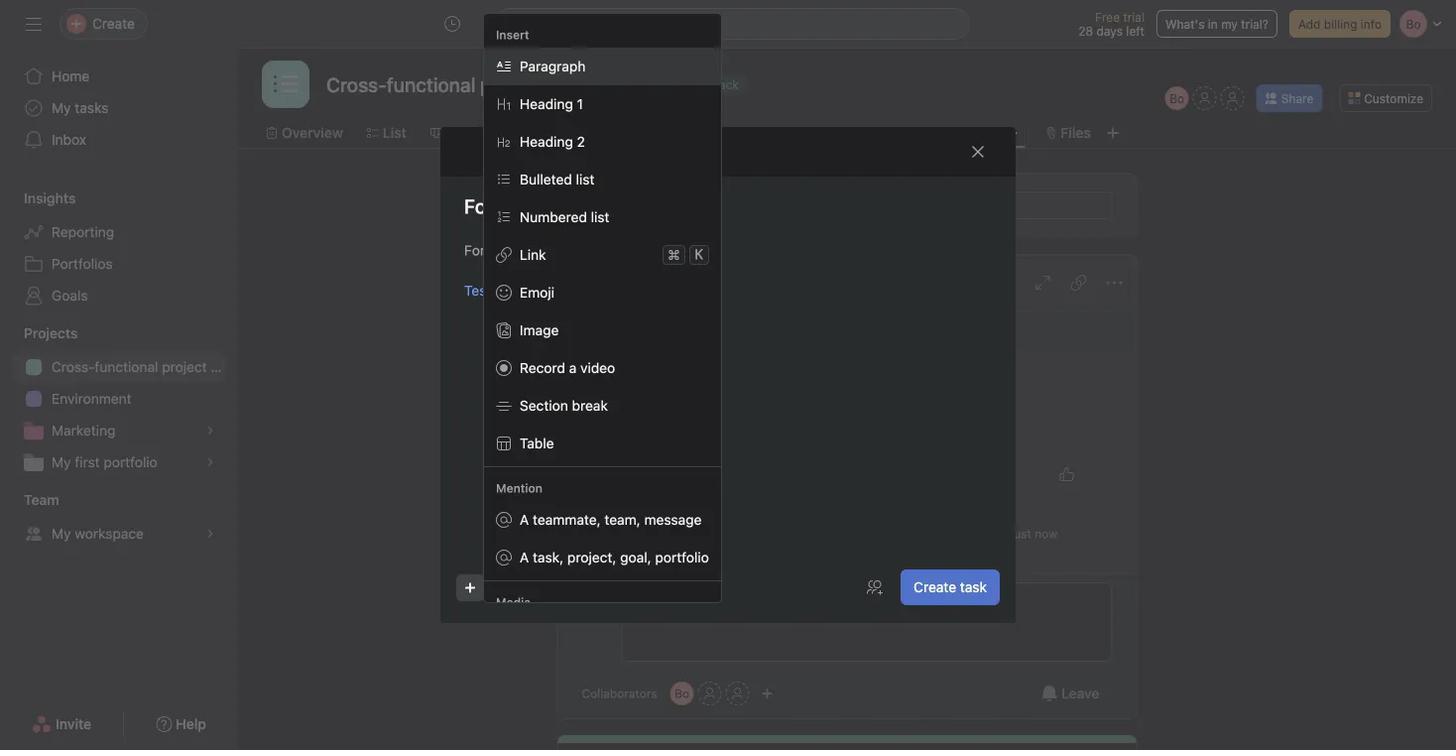 Task type: locate. For each thing, give the bounding box(es) containing it.
bob left ·
[[622, 469, 649, 485]]

cross-functional project plan down k
[[598, 274, 784, 291]]

bob down numbered
[[522, 242, 548, 258]]

share
[[1282, 91, 1314, 105]]

cross- down project
[[598, 274, 641, 291]]

0 vertical spatial list
[[576, 171, 595, 188]]

1 vertical spatial plan
[[211, 359, 238, 375]]

0 vertical spatial project
[[708, 274, 753, 291]]

0 vertical spatial a
[[569, 360, 577, 376]]

add
[[1299, 17, 1321, 31]]

break
[[572, 397, 608, 414]]

a left task:
[[822, 527, 828, 541]]

add followers image
[[867, 580, 883, 595]]

a for a task, project, goal, portfolio
[[520, 549, 529, 566]]

bob link left ·
[[622, 469, 649, 485]]

my workspace
[[52, 525, 144, 542]]

bob for bob
[[522, 242, 548, 258]]

list image
[[274, 72, 298, 96]]

in left my
[[1208, 17, 1218, 31]]

team button
[[0, 490, 59, 510]]

ago inside bob · 39 minutes ago
[[726, 471, 747, 485]]

my inside global "element"
[[52, 100, 71, 116]]

a for a teammate, team, message
[[520, 512, 529, 528]]

1 horizontal spatial 39
[[660, 471, 675, 485]]

and
[[734, 323, 758, 339], [898, 323, 922, 339]]

bob up goal, on the bottom of page
[[642, 527, 665, 541]]

0 vertical spatial heading
[[520, 96, 573, 112]]

marketing link
[[12, 415, 226, 447]]

1 vertical spatial list
[[591, 209, 610, 225]]

1 horizontal spatial and
[[898, 323, 922, 339]]

my left the first
[[52, 454, 71, 470]]

leave button
[[1029, 676, 1113, 711]]

record
[[520, 360, 566, 376]]

1 horizontal spatial cross-functional project plan
[[598, 274, 784, 291]]

functional up the "environment" link
[[95, 359, 158, 375]]

bo for bo button below what's
[[1170, 91, 1185, 105]]

collaborators
[[647, 323, 731, 339]]

members left the "of"
[[762, 323, 822, 339]]

1 vertical spatial cross-
[[52, 359, 95, 375]]

cross- inside projects element
[[52, 359, 95, 375]]

0 horizontal spatial cross-functional project plan
[[52, 359, 238, 375]]

a left video
[[569, 360, 577, 376]]

1 vertical spatial bob link
[[642, 526, 665, 542]]

minutes up bob · 39 minutes ago
[[654, 423, 705, 440]]

and right the collaborators
[[734, 323, 758, 339]]

minutes
[[654, 423, 705, 440], [678, 471, 723, 485]]

1 vertical spatial 39
[[660, 471, 675, 485]]

bo for bo button to the right of collaborators
[[675, 687, 690, 701]]

project up the "environment" link
[[162, 359, 207, 375]]

0 vertical spatial a
[[520, 512, 529, 528]]

portfolio inside projects element
[[104, 454, 158, 470]]

a
[[569, 360, 577, 376], [822, 527, 828, 541]]

bo down what's
[[1170, 91, 1185, 105]]

1 my from the top
[[52, 100, 71, 116]]

paragraph
[[520, 58, 586, 74]]

toolbar
[[456, 573, 615, 602]]

my
[[52, 100, 71, 116], [52, 454, 71, 470], [52, 525, 71, 542]]

0 vertical spatial plan
[[757, 274, 784, 291]]

of
[[826, 323, 839, 339]]

1 horizontal spatial cross-
[[598, 274, 641, 291]]

cross-functional project plan link up "environment" at the bottom left of page
[[12, 351, 238, 383]]

1 vertical spatial a
[[520, 549, 529, 566]]

numbered list
[[520, 209, 610, 225]]

0 vertical spatial bob
[[522, 242, 548, 258]]

teams.
[[926, 323, 969, 339]]

bo
[[1170, 91, 1185, 105], [590, 198, 605, 212], [498, 243, 513, 257], [590, 475, 605, 489], [590, 591, 605, 605], [675, 687, 690, 701]]

1 vertical spatial functional
[[95, 359, 158, 375]]

1 vertical spatial heading
[[520, 133, 573, 150]]

insights
[[24, 190, 76, 206]]

2 a from the top
[[520, 549, 529, 566]]

1 horizontal spatial in
[[1208, 17, 1218, 31]]

1 a from the top
[[520, 512, 529, 528]]

cross-
[[598, 274, 641, 291], [52, 359, 95, 375]]

mentioned
[[668, 527, 728, 541]]

1 vertical spatial to
[[630, 323, 643, 339]]

functional inside projects element
[[95, 359, 158, 375]]

in left task:
[[808, 527, 818, 541]]

39 up bob · 39 minutes ago
[[633, 423, 651, 440]]

1 heading from the top
[[520, 96, 573, 112]]

0 likes. click to like this task image
[[1059, 466, 1075, 482]]

search button
[[494, 8, 970, 40]]

board link
[[430, 122, 485, 144]]

message
[[663, 198, 713, 212], [645, 512, 702, 528], [755, 527, 805, 541]]

in inside button
[[1208, 17, 1218, 31]]

1 vertical spatial ago
[[726, 471, 747, 485]]

2 my from the top
[[52, 454, 71, 470]]

portfolio down marketing link on the left
[[104, 454, 158, 470]]

0 vertical spatial functional
[[641, 274, 705, 291]]

list for numbered list
[[591, 209, 610, 225]]

bob for bob mentioned this message in a task:
[[642, 527, 665, 541]]

projects
[[24, 325, 78, 341]]

project,
[[568, 549, 617, 566]]

close this dialog image
[[970, 144, 986, 160]]

1 horizontal spatial project
[[708, 274, 753, 291]]

0 vertical spatial 39
[[633, 423, 651, 440]]

cross-functional project plan link down ⌘
[[582, 272, 784, 294]]

numbered
[[520, 209, 587, 225]]

my workspace link
[[12, 518, 226, 550]]

1 horizontal spatial plan
[[757, 274, 784, 291]]

my down team
[[52, 525, 71, 542]]

list left send
[[591, 209, 610, 225]]

1 vertical spatial in
[[808, 527, 818, 541]]

testing link
[[464, 282, 511, 299]]

heading up the timeline link
[[520, 96, 573, 112]]

0 vertical spatial cross-functional project plan
[[598, 274, 784, 291]]

1 horizontal spatial portfolio
[[655, 549, 709, 566]]

bo down project,
[[590, 591, 605, 605]]

0 vertical spatial to
[[716, 198, 727, 212]]

timeline link
[[509, 122, 580, 144]]

and left teams.
[[898, 323, 922, 339]]

39 right ·
[[660, 471, 675, 485]]

1 horizontal spatial to
[[716, 198, 727, 212]]

0 vertical spatial my
[[52, 100, 71, 116]]

environment
[[52, 390, 132, 407]]

2 and from the left
[[898, 323, 922, 339]]

add to starred image
[[628, 76, 644, 92]]

my tasks
[[52, 100, 109, 116]]

bo button up a teammate, team, message
[[582, 466, 614, 498]]

board
[[446, 125, 485, 141]]

paragraph menu item
[[484, 48, 721, 85]]

Conversation Name text field
[[568, 375, 1113, 421]]

link
[[520, 247, 546, 263]]

my for my tasks
[[52, 100, 71, 116]]

0 vertical spatial cross-
[[598, 274, 641, 291]]

0 vertical spatial minutes
[[654, 423, 705, 440]]

bob · 39 minutes ago
[[622, 469, 747, 485]]

task
[[960, 579, 987, 595]]

1 and from the left
[[734, 323, 758, 339]]

project up the collaborators
[[708, 274, 753, 291]]

my left the tasks
[[52, 100, 71, 116]]

a left 'task,'
[[520, 549, 529, 566]]

bob
[[522, 242, 548, 258], [622, 469, 649, 485], [642, 527, 665, 541]]

project
[[708, 274, 753, 291], [162, 359, 207, 375]]

3 my from the top
[[52, 525, 71, 542]]

cross-functional project plan up the "environment" link
[[52, 359, 238, 375]]

None text field
[[322, 66, 591, 102]]

what's in my trial? button
[[1157, 10, 1278, 38]]

collaborators
[[582, 687, 658, 701]]

copy link image
[[1071, 275, 1087, 291]]

create
[[914, 579, 957, 595]]

1 vertical spatial cross-functional project plan link
[[12, 351, 238, 383]]

what's in my trial?
[[1166, 17, 1269, 31]]

portfolio down mentioned at left
[[655, 549, 709, 566]]

0 horizontal spatial plan
[[211, 359, 238, 375]]

bo right collaborators
[[675, 687, 690, 701]]

0 horizontal spatial to
[[630, 323, 643, 339]]

1 horizontal spatial cross-functional project plan link
[[582, 272, 784, 294]]

1 vertical spatial a
[[822, 527, 828, 541]]

global element
[[0, 49, 238, 168]]

39
[[633, 423, 651, 440], [660, 471, 675, 485]]

list down 2
[[576, 171, 595, 188]]

1 vertical spatial minutes
[[678, 471, 723, 485]]

to down workflow link
[[716, 198, 727, 212]]

message right send
[[663, 198, 713, 212]]

0 vertical spatial portfolio
[[104, 454, 158, 470]]

my first portfolio
[[52, 454, 158, 470]]

39 inside bob · 39 minutes ago
[[660, 471, 675, 485]]

a task, project, goal, portfolio
[[520, 549, 709, 566]]

bob for bob · 39 minutes ago
[[622, 469, 649, 485]]

my inside projects element
[[52, 454, 71, 470]]

insights button
[[0, 189, 76, 208]]

minutes inside bob · 39 minutes ago
[[678, 471, 723, 485]]

1 vertical spatial bob
[[622, 469, 649, 485]]

1 vertical spatial project
[[162, 359, 207, 375]]

to right the private
[[630, 323, 643, 339]]

video
[[581, 360, 615, 376]]

0 vertical spatial members
[[731, 198, 783, 212]]

0 horizontal spatial cross-
[[52, 359, 95, 375]]

heading for heading 2
[[520, 133, 573, 150]]

leave
[[1062, 685, 1100, 702]]

list for bulleted list
[[576, 171, 595, 188]]

members down workflow at the top of the page
[[731, 198, 783, 212]]

message for a teammate, team, message
[[645, 512, 702, 528]]

heading
[[520, 96, 573, 112], [520, 133, 573, 150]]

1 vertical spatial my
[[52, 454, 71, 470]]

bo up a teammate, team, message
[[590, 475, 605, 489]]

2 heading from the top
[[520, 133, 573, 150]]

message down bob · 39 minutes ago
[[645, 512, 702, 528]]

a down mention
[[520, 512, 529, 528]]

cross- up "environment" at the bottom left of page
[[52, 359, 95, 375]]

cross-functional project plan link
[[582, 272, 784, 294], [12, 351, 238, 383]]

0 horizontal spatial cross-functional project plan link
[[12, 351, 238, 383]]

team,
[[605, 512, 641, 528]]

bo right numbered
[[590, 198, 605, 212]]

ago
[[709, 423, 733, 440], [726, 471, 747, 485]]

plan
[[757, 274, 784, 291], [211, 359, 238, 375]]

teams element
[[0, 482, 238, 554]]

files
[[1061, 125, 1091, 141]]

message right this
[[755, 527, 805, 541]]

my tasks link
[[12, 92, 226, 124]]

message for bob mentioned this message in a task:
[[755, 527, 805, 541]]

minutes right ·
[[678, 471, 723, 485]]

bo button down project,
[[582, 582, 614, 614]]

1 vertical spatial cross-functional project plan
[[52, 359, 238, 375]]

0 horizontal spatial and
[[734, 323, 758, 339]]

to
[[716, 198, 727, 212], [630, 323, 643, 339]]

ago up this
[[726, 471, 747, 485]]

bob link up goal, on the bottom of page
[[642, 526, 665, 542]]

my for my workspace
[[52, 525, 71, 542]]

my inside teams element
[[52, 525, 71, 542]]

0 horizontal spatial functional
[[95, 359, 158, 375]]

0 horizontal spatial portfolio
[[104, 454, 158, 470]]

heading left 2
[[520, 133, 573, 150]]

reporting link
[[12, 216, 226, 248]]

2 vertical spatial bob
[[642, 527, 665, 541]]

ago up bob · 39 minutes ago
[[709, 423, 733, 440]]

members inside button
[[731, 198, 783, 212]]

functional down ⌘
[[641, 274, 705, 291]]

2 vertical spatial my
[[52, 525, 71, 542]]

0 vertical spatial in
[[1208, 17, 1218, 31]]



Task type: vqa. For each thing, say whether or not it's contained in the screenshot.
the right High
no



Task type: describe. For each thing, give the bounding box(es) containing it.
Task name text field
[[441, 193, 1016, 220]]

hide sidebar image
[[26, 16, 42, 32]]

add or remove collaborators image
[[762, 688, 774, 700]]

section
[[520, 397, 568, 414]]

teammate,
[[533, 512, 601, 528]]

insert
[[496, 28, 530, 42]]

inbox
[[52, 131, 86, 148]]

inbox link
[[12, 124, 226, 156]]

mention
[[496, 481, 543, 495]]

bulleted list
[[520, 171, 595, 188]]

39 minutes ago
[[633, 423, 733, 440]]

just
[[1008, 527, 1032, 541]]

trial
[[1124, 10, 1145, 24]]

2
[[577, 133, 585, 150]]

list link
[[367, 122, 407, 144]]

search list box
[[494, 8, 970, 40]]

messages
[[932, 125, 998, 141]]

files link
[[1045, 122, 1091, 144]]

create task button
[[901, 570, 1000, 605]]

k
[[695, 247, 704, 263]]

free trial 28 days left
[[1079, 10, 1145, 38]]

now
[[1035, 527, 1058, 541]]

0 horizontal spatial a
[[569, 360, 577, 376]]

my first portfolio link
[[12, 447, 226, 478]]

goals link
[[12, 280, 226, 312]]

left
[[1127, 24, 1145, 38]]

to inside button
[[716, 198, 727, 212]]

dashboard link
[[804, 122, 892, 144]]

environment link
[[12, 383, 226, 415]]

heading 1
[[520, 96, 583, 112]]

overview link
[[266, 122, 343, 144]]

insights element
[[0, 181, 238, 316]]

testing
[[464, 282, 511, 299]]

invite
[[56, 716, 91, 732]]

overview
[[282, 125, 343, 141]]

timeline
[[525, 125, 580, 141]]

workflow
[[719, 125, 781, 141]]

message inside button
[[663, 198, 713, 212]]

home
[[52, 68, 90, 84]]

emoji
[[520, 284, 555, 301]]

project
[[624, 242, 670, 258]]

0 vertical spatial cross-functional project plan link
[[582, 272, 784, 294]]

task,
[[533, 549, 564, 566]]

private to collaborators and members of projects and teams.
[[582, 323, 969, 339]]

0 vertical spatial bob link
[[622, 469, 649, 485]]

projects button
[[0, 323, 78, 343]]

bo for bo button under project,
[[590, 591, 605, 605]]

what's
[[1166, 17, 1205, 31]]

send
[[631, 198, 659, 212]]

portfolios link
[[12, 248, 226, 280]]

send message to members
[[631, 198, 783, 212]]

at mention image
[[589, 580, 605, 596]]

first
[[75, 454, 100, 470]]

0 horizontal spatial project
[[162, 359, 207, 375]]

just now
[[1008, 527, 1058, 541]]

list
[[383, 125, 407, 141]]

0 vertical spatial ago
[[709, 423, 733, 440]]

projects element
[[0, 316, 238, 482]]

info
[[1361, 17, 1382, 31]]

1 vertical spatial portfolio
[[655, 549, 709, 566]]

portfolios
[[52, 256, 113, 272]]

bo for bo button above a teammate, team, message
[[590, 475, 605, 489]]

dashboard
[[820, 125, 892, 141]]

reporting
[[52, 224, 114, 240]]

1 vertical spatial members
[[762, 323, 822, 339]]

bo button right collaborators
[[670, 682, 694, 706]]

0 horizontal spatial in
[[808, 527, 818, 541]]

for
[[464, 242, 485, 258]]

bo left link
[[498, 243, 513, 257]]

28
[[1079, 24, 1094, 38]]

bo button down what's
[[1166, 86, 1189, 110]]

home link
[[12, 61, 226, 92]]

share button
[[1257, 84, 1323, 112]]

billing
[[1325, 17, 1358, 31]]

media
[[496, 595, 531, 609]]

trial?
[[1242, 17, 1269, 31]]

days
[[1097, 24, 1123, 38]]

bulleted
[[520, 171, 572, 188]]

full screen image
[[1035, 275, 1051, 291]]

record a video image
[[526, 580, 542, 596]]

⌘
[[668, 247, 681, 263]]

goal,
[[620, 549, 652, 566]]

heading for heading 1
[[520, 96, 573, 112]]

insert an object image
[[464, 582, 476, 594]]

this
[[731, 527, 752, 541]]

0 horizontal spatial 39
[[633, 423, 651, 440]]

my for my first portfolio
[[52, 454, 71, 470]]

plan inside projects element
[[211, 359, 238, 375]]

messages link
[[916, 122, 998, 144]]

table
[[520, 435, 554, 452]]

cross-functional project plan inside projects element
[[52, 359, 238, 375]]

1
[[577, 96, 583, 112]]

team
[[24, 492, 59, 508]]

bob mentioned this message in a task:
[[642, 527, 862, 541]]

create task
[[914, 579, 987, 595]]

search
[[528, 15, 573, 32]]

send message to members button
[[622, 192, 1113, 219]]

1 horizontal spatial functional
[[641, 274, 705, 291]]

·
[[652, 469, 656, 485]]

invite button
[[19, 707, 104, 742]]

workspace
[[75, 525, 144, 542]]

marketing
[[52, 422, 116, 439]]

1 horizontal spatial a
[[822, 527, 828, 541]]

tasks
[[75, 100, 109, 116]]

record a video
[[520, 360, 615, 376]]

my
[[1222, 17, 1238, 31]]

a teammate, team, message
[[520, 512, 702, 528]]



